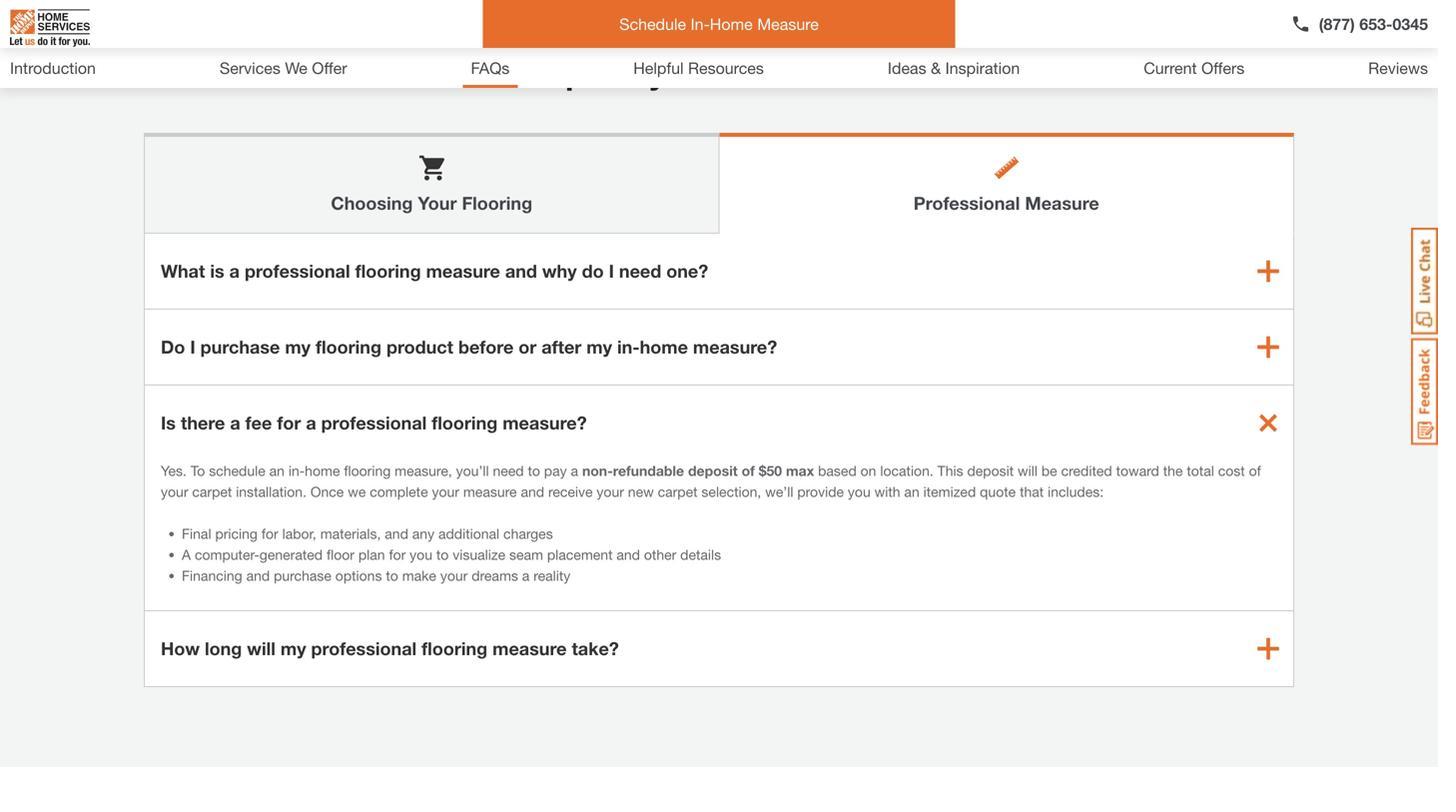 Task type: describe. For each thing, give the bounding box(es) containing it.
details
[[680, 546, 721, 563]]

product
[[387, 336, 453, 358]]

my for how long will my professional flooring measure take?
[[281, 638, 306, 659]]

location.
[[880, 462, 934, 479]]

provide
[[797, 483, 844, 500]]

offer
[[312, 58, 347, 77]]

pricing
[[215, 525, 258, 542]]

new
[[628, 483, 654, 500]]

my for do i purchase my flooring product before or after my in-home measure?
[[285, 336, 311, 358]]

0 vertical spatial to
[[528, 462, 540, 479]]

based on location. this deposit will be credited toward the total cost of your carpet installation. once we complete your measure and receive your new carpet selection, we'll provide you with an itemized quote that includes:
[[161, 462, 1261, 500]]

helpful
[[634, 58, 684, 77]]

live chat image
[[1411, 228, 1438, 335]]

itemized
[[924, 483, 976, 500]]

we'll
[[765, 483, 794, 500]]

feedback link image
[[1411, 338, 1438, 446]]

flooring up you'll
[[432, 412, 498, 434]]

is there a fee for a professional flooring measure?
[[161, 412, 587, 434]]

you inside the final pricing for labor, materials, and any additional charges a computer-generated floor plan for you to visualize seam placement and other details financing and purchase options to make your dreams a reality
[[410, 546, 433, 563]]

and inside based on location. this deposit will be credited toward the total cost of your carpet installation. once we complete your measure and receive your new carpet selection, we'll provide you with an itemized quote that includes:
[[521, 483, 544, 500]]

do
[[161, 336, 185, 358]]

schedule in-home measure
[[619, 14, 819, 33]]

non-
[[582, 462, 613, 479]]

once
[[311, 483, 344, 500]]

and left any
[[385, 525, 408, 542]]

in-
[[691, 14, 710, 33]]

labor,
[[282, 525, 316, 542]]

yes. to schedule an in-home flooring measure, you'll need to pay a non-refundable deposit of $50 max
[[161, 462, 814, 479]]

what
[[161, 260, 205, 282]]

$50
[[759, 462, 782, 479]]

one?
[[667, 260, 708, 282]]

take?
[[572, 638, 619, 659]]

visualize
[[453, 546, 506, 563]]

choosing
[[331, 192, 413, 214]]

1 horizontal spatial i
[[609, 260, 614, 282]]

pay
[[544, 462, 567, 479]]

your inside the final pricing for labor, materials, and any additional charges a computer-generated floor plan for you to visualize seam placement and other details financing and purchase options to make your dreams a reality
[[440, 567, 468, 584]]

a right is
[[229, 260, 240, 282]]

measure inside based on location. this deposit will be credited toward the total cost of your carpet installation. once we complete your measure and receive your new carpet selection, we'll provide you with an itemized quote that includes:
[[463, 483, 517, 500]]

seam
[[509, 546, 543, 563]]

other
[[644, 546, 677, 563]]

that
[[1020, 483, 1044, 500]]

2 vertical spatial professional
[[311, 638, 417, 659]]

how
[[161, 638, 200, 659]]

long
[[205, 638, 242, 659]]

you inside based on location. this deposit will be credited toward the total cost of your carpet installation. once we complete your measure and receive your new carpet selection, we'll provide you with an itemized quote that includes:
[[848, 483, 871, 500]]

your down non- on the left of the page
[[597, 483, 624, 500]]

you'll
[[456, 462, 489, 479]]

0 vertical spatial in-
[[617, 336, 640, 358]]

after
[[542, 336, 582, 358]]

cost
[[1218, 462, 1245, 479]]

why
[[542, 260, 577, 282]]

how long will my professional flooring measure take?
[[161, 638, 619, 659]]

professional
[[914, 192, 1020, 214]]

1 of from the left
[[742, 462, 755, 479]]

measure,
[[395, 462, 452, 479]]

complete
[[370, 483, 428, 500]]

services
[[220, 58, 281, 77]]

(877) 653-0345
[[1319, 14, 1428, 33]]

a inside the final pricing for labor, materials, and any additional charges a computer-generated floor plan for you to visualize seam placement and other details financing and purchase options to make your dreams a reality
[[522, 567, 530, 584]]

do
[[582, 260, 604, 282]]

choosing your flooring
[[331, 192, 533, 214]]

placement
[[547, 546, 613, 563]]

to
[[191, 462, 205, 479]]

flooring down choosing
[[355, 260, 421, 282]]

with
[[875, 483, 901, 500]]

plan
[[358, 546, 385, 563]]

max
[[786, 462, 814, 479]]

reviews
[[1369, 58, 1428, 77]]

selection,
[[702, 483, 761, 500]]

(877) 653-0345 link
[[1291, 12, 1428, 36]]

2 vertical spatial to
[[386, 567, 398, 584]]

schedule
[[209, 462, 265, 479]]

653-
[[1360, 14, 1393, 33]]

of inside based on location. this deposit will be credited toward the total cost of your carpet installation. once we complete your measure and receive your new carpet selection, we'll provide you with an itemized quote that includes:
[[1249, 462, 1261, 479]]

1 vertical spatial need
[[493, 462, 524, 479]]

frequently asked questions
[[505, 54, 934, 92]]

2 vertical spatial for
[[389, 546, 406, 563]]

quote
[[980, 483, 1016, 500]]

measure inside schedule in-home measure "button"
[[757, 14, 819, 33]]

toward
[[1116, 462, 1160, 479]]

and left other at the left of the page
[[617, 546, 640, 563]]

faqs
[[471, 58, 510, 77]]

0 vertical spatial for
[[277, 412, 301, 434]]

frequently
[[505, 54, 666, 92]]

your
[[418, 192, 457, 214]]

dreams
[[472, 567, 518, 584]]

refundable
[[613, 462, 684, 479]]

make
[[402, 567, 436, 584]]

0 vertical spatial measure?
[[693, 336, 777, 358]]

2 carpet from the left
[[658, 483, 698, 500]]

1 deposit from the left
[[688, 462, 738, 479]]

deposit inside based on location. this deposit will be credited toward the total cost of your carpet installation. once we complete your measure and receive your new carpet selection, we'll provide you with an itemized quote that includes:
[[967, 462, 1014, 479]]

computer-
[[195, 546, 260, 563]]

final
[[182, 525, 211, 542]]

helpful resources
[[634, 58, 764, 77]]

(877)
[[1319, 14, 1355, 33]]

and down 'computer-'
[[246, 567, 270, 584]]

includes:
[[1048, 483, 1104, 500]]

additional
[[438, 525, 500, 542]]



Task type: locate. For each thing, give the bounding box(es) containing it.
i
[[609, 260, 614, 282], [190, 336, 195, 358]]

0 horizontal spatial measure
[[757, 14, 819, 33]]

for right plan
[[389, 546, 406, 563]]

total
[[1187, 462, 1215, 479]]

0 vertical spatial i
[[609, 260, 614, 282]]

in- right the after
[[617, 336, 640, 358]]

carpet down to
[[192, 483, 232, 500]]

1 vertical spatial i
[[190, 336, 195, 358]]

what is a professional flooring measure and why do i need one?
[[161, 260, 708, 282]]

0 vertical spatial will
[[1018, 462, 1038, 479]]

a right fee
[[306, 412, 316, 434]]

0 horizontal spatial carpet
[[192, 483, 232, 500]]

asked
[[675, 54, 770, 92]]

1 horizontal spatial need
[[619, 260, 662, 282]]

based
[[818, 462, 857, 479]]

you up make
[[410, 546, 433, 563]]

will inside based on location. this deposit will be credited toward the total cost of your carpet installation. once we complete your measure and receive your new carpet selection, we'll provide you with an itemized quote that includes:
[[1018, 462, 1038, 479]]

1 vertical spatial measure
[[463, 483, 517, 500]]

1 vertical spatial to
[[436, 546, 449, 563]]

measure
[[426, 260, 500, 282], [463, 483, 517, 500], [493, 638, 567, 659]]

1 vertical spatial an
[[904, 483, 920, 500]]

deposit
[[688, 462, 738, 479], [967, 462, 1014, 479]]

1 horizontal spatial will
[[1018, 462, 1038, 479]]

1 carpet from the left
[[192, 483, 232, 500]]

of left $50
[[742, 462, 755, 479]]

0 horizontal spatial in-
[[289, 462, 305, 479]]

is
[[210, 260, 224, 282]]

0 horizontal spatial to
[[386, 567, 398, 584]]

&
[[931, 58, 941, 77]]

1 vertical spatial for
[[262, 525, 278, 542]]

to up make
[[436, 546, 449, 563]]

ideas
[[888, 58, 927, 77]]

we
[[348, 483, 366, 500]]

and
[[505, 260, 537, 282], [521, 483, 544, 500], [385, 525, 408, 542], [617, 546, 640, 563], [246, 567, 270, 584]]

an
[[269, 462, 285, 479], [904, 483, 920, 500]]

professional down options
[[311, 638, 417, 659]]

yes.
[[161, 462, 187, 479]]

measure left take? on the bottom of the page
[[493, 638, 567, 659]]

purchase right do
[[200, 336, 280, 358]]

the
[[1163, 462, 1183, 479]]

inspiration
[[946, 58, 1020, 77]]

to left make
[[386, 567, 398, 584]]

is
[[161, 412, 176, 434]]

reality
[[534, 567, 571, 584]]

materials,
[[320, 525, 381, 542]]

1 vertical spatial you
[[410, 546, 433, 563]]

1 horizontal spatial deposit
[[967, 462, 1014, 479]]

need left one?
[[619, 260, 662, 282]]

0 horizontal spatial need
[[493, 462, 524, 479]]

need
[[619, 260, 662, 282], [493, 462, 524, 479]]

0 vertical spatial you
[[848, 483, 871, 500]]

0 horizontal spatial home
[[305, 462, 340, 479]]

and left why
[[505, 260, 537, 282]]

for right fee
[[277, 412, 301, 434]]

2 of from the left
[[1249, 462, 1261, 479]]

1 horizontal spatial carpet
[[658, 483, 698, 500]]

before
[[458, 336, 514, 358]]

2 deposit from the left
[[967, 462, 1014, 479]]

an down location.
[[904, 483, 920, 500]]

a left fee
[[230, 412, 240, 434]]

0 horizontal spatial you
[[410, 546, 433, 563]]

1 vertical spatial measure
[[1025, 192, 1100, 214]]

0 horizontal spatial will
[[247, 638, 276, 659]]

measure down yes. to schedule an in-home flooring measure, you'll need to pay a non-refundable deposit of $50 max
[[463, 483, 517, 500]]

and down 'pay'
[[521, 483, 544, 500]]

0 vertical spatial home
[[640, 336, 688, 358]]

final pricing for labor, materials, and any additional charges a computer-generated floor plan for you to visualize seam placement and other details financing and purchase options to make your dreams a reality
[[182, 525, 721, 584]]

1 vertical spatial home
[[305, 462, 340, 479]]

1 horizontal spatial in-
[[617, 336, 640, 358]]

options
[[335, 567, 382, 584]]

2 horizontal spatial to
[[528, 462, 540, 479]]

0 horizontal spatial i
[[190, 336, 195, 358]]

0 vertical spatial need
[[619, 260, 662, 282]]

2 vertical spatial measure
[[493, 638, 567, 659]]

0345
[[1393, 14, 1428, 33]]

deposit up the selection,
[[688, 462, 738, 479]]

current
[[1144, 58, 1197, 77]]

an inside based on location. this deposit will be credited toward the total cost of your carpet installation. once we complete your measure and receive your new carpet selection, we'll provide you with an itemized quote that includes:
[[904, 483, 920, 500]]

need right you'll
[[493, 462, 524, 479]]

will right "long"
[[247, 638, 276, 659]]

1 horizontal spatial of
[[1249, 462, 1261, 479]]

we
[[285, 58, 308, 77]]

measure down your
[[426, 260, 500, 282]]

measure right home
[[757, 14, 819, 33]]

1 vertical spatial in-
[[289, 462, 305, 479]]

carpet
[[192, 483, 232, 500], [658, 483, 698, 500]]

my
[[285, 336, 311, 358], [587, 336, 612, 358], [281, 638, 306, 659]]

questions
[[779, 54, 934, 92]]

you down on
[[848, 483, 871, 500]]

resources
[[688, 58, 764, 77]]

purchase down generated
[[274, 567, 332, 584]]

financing
[[182, 567, 242, 584]]

0 horizontal spatial deposit
[[688, 462, 738, 479]]

0 vertical spatial measure
[[757, 14, 819, 33]]

charges
[[504, 525, 553, 542]]

fee
[[245, 412, 272, 434]]

home
[[710, 14, 753, 33]]

to
[[528, 462, 540, 479], [436, 546, 449, 563], [386, 567, 398, 584]]

generated
[[260, 546, 323, 563]]

purchase inside the final pricing for labor, materials, and any additional charges a computer-generated floor plan for you to visualize seam placement and other details financing and purchase options to make your dreams a reality
[[274, 567, 332, 584]]

for
[[277, 412, 301, 434], [262, 525, 278, 542], [389, 546, 406, 563]]

0 horizontal spatial of
[[742, 462, 755, 479]]

to left 'pay'
[[528, 462, 540, 479]]

flooring left product
[[316, 336, 382, 358]]

1 horizontal spatial an
[[904, 483, 920, 500]]

any
[[412, 525, 435, 542]]

0 vertical spatial an
[[269, 462, 285, 479]]

1 horizontal spatial to
[[436, 546, 449, 563]]

installation.
[[236, 483, 307, 500]]

0 vertical spatial purchase
[[200, 336, 280, 358]]

a right 'pay'
[[571, 462, 578, 479]]

flooring up we
[[344, 462, 391, 479]]

schedule
[[619, 14, 686, 33]]

will up that
[[1018, 462, 1038, 479]]

offers
[[1202, 58, 1245, 77]]

1 vertical spatial measure?
[[503, 412, 587, 434]]

your down "visualize"
[[440, 567, 468, 584]]

this
[[938, 462, 964, 479]]

measure
[[757, 14, 819, 33], [1025, 192, 1100, 214]]

of right cost at the bottom of the page
[[1249, 462, 1261, 479]]

purchase
[[200, 336, 280, 358], [274, 567, 332, 584]]

introduction
[[10, 58, 96, 77]]

a
[[182, 546, 191, 563]]

1 vertical spatial purchase
[[274, 567, 332, 584]]

1 vertical spatial will
[[247, 638, 276, 659]]

measure right professional on the right top
[[1025, 192, 1100, 214]]

ideas & inspiration
[[888, 58, 1020, 77]]

measure? up 'pay'
[[503, 412, 587, 434]]

your down yes.
[[161, 483, 188, 500]]

receive
[[548, 483, 593, 500]]

an up installation.
[[269, 462, 285, 479]]

current offers
[[1144, 58, 1245, 77]]

do it for you logo image
[[10, 1, 90, 55]]

carpet down refundable
[[658, 483, 698, 500]]

1 horizontal spatial measure?
[[693, 336, 777, 358]]

professional up measure,
[[321, 412, 427, 434]]

credited
[[1061, 462, 1112, 479]]

1 horizontal spatial you
[[848, 483, 871, 500]]

flooring down make
[[422, 638, 488, 659]]

do i purchase my flooring product before or after my in-home measure?
[[161, 336, 777, 358]]

services we offer
[[220, 58, 347, 77]]

1 vertical spatial professional
[[321, 412, 427, 434]]

or
[[519, 336, 537, 358]]

0 vertical spatial measure
[[426, 260, 500, 282]]

a down "seam"
[[522, 567, 530, 584]]

professional right is
[[245, 260, 350, 282]]

1 horizontal spatial measure
[[1025, 192, 1100, 214]]

0 vertical spatial professional
[[245, 260, 350, 282]]

schedule in-home measure button
[[483, 0, 956, 48]]

home down one?
[[640, 336, 688, 358]]

in- up installation.
[[289, 462, 305, 479]]

your down measure,
[[432, 483, 459, 500]]

professional
[[245, 260, 350, 282], [321, 412, 427, 434], [311, 638, 417, 659]]

deposit up quote
[[967, 462, 1014, 479]]

professional measure
[[914, 192, 1100, 214]]

0 horizontal spatial measure?
[[503, 412, 587, 434]]

for left the "labor,"
[[262, 525, 278, 542]]

0 horizontal spatial an
[[269, 462, 285, 479]]

home up once
[[305, 462, 340, 479]]

1 horizontal spatial home
[[640, 336, 688, 358]]

measure? down one?
[[693, 336, 777, 358]]

you
[[848, 483, 871, 500], [410, 546, 433, 563]]

home
[[640, 336, 688, 358], [305, 462, 340, 479]]

flooring
[[462, 192, 533, 214]]

floor
[[327, 546, 355, 563]]



Task type: vqa. For each thing, say whether or not it's contained in the screenshot.
'Live Chat' IMAGE
yes



